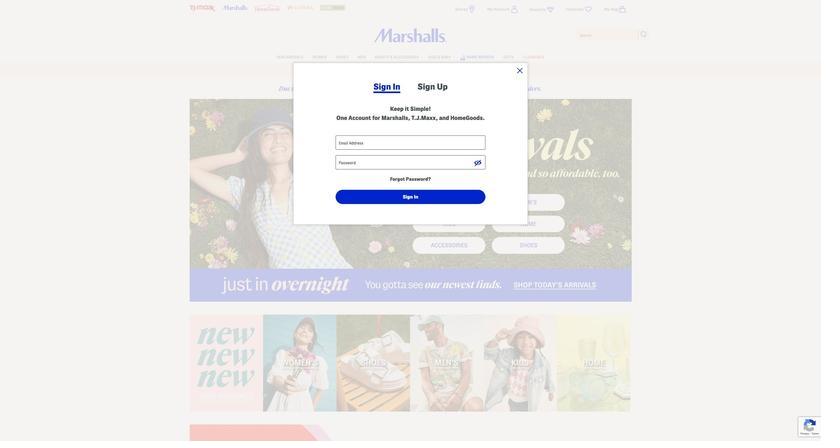 Task type: describe. For each thing, give the bounding box(es) containing it.
just in overnight. you've gotta see our newest finds. image
[[190, 269, 632, 302]]

email address email field
[[336, 136, 486, 150]]

sierra.com image
[[288, 5, 314, 10]]

Password password field
[[336, 155, 486, 170]]



Task type: vqa. For each thing, say whether or not it's contained in the screenshot.
"tjmaxx.com" 'image'
yes



Task type: locate. For each thing, give the bounding box(es) containing it.
homesense.com image
[[320, 5, 346, 11]]

close dialog element
[[517, 68, 523, 73]]

the big clearance event! winter savings:  ... than regular department & specialty store prices* image
[[190, 425, 632, 442]]

banner
[[0, 0, 821, 77]]

menu bar
[[190, 51, 632, 63]]

site search search field
[[575, 28, 651, 41]]

None submit
[[641, 31, 647, 38], [336, 190, 486, 204], [641, 31, 647, 38], [336, 190, 486, 204]]

dialog
[[293, 63, 821, 438]]

new arrivals. our latest drop is better than ever ã¢ââ and so affordable, too. image
[[190, 99, 632, 269]]

tjmaxx.com image
[[190, 5, 215, 11]]

Search text field
[[575, 28, 651, 41]]

homegoods.com image
[[255, 5, 281, 11]]

marquee
[[0, 64, 821, 77]]

main content
[[190, 78, 632, 442]]

marshalls.com image
[[222, 5, 248, 10]]



